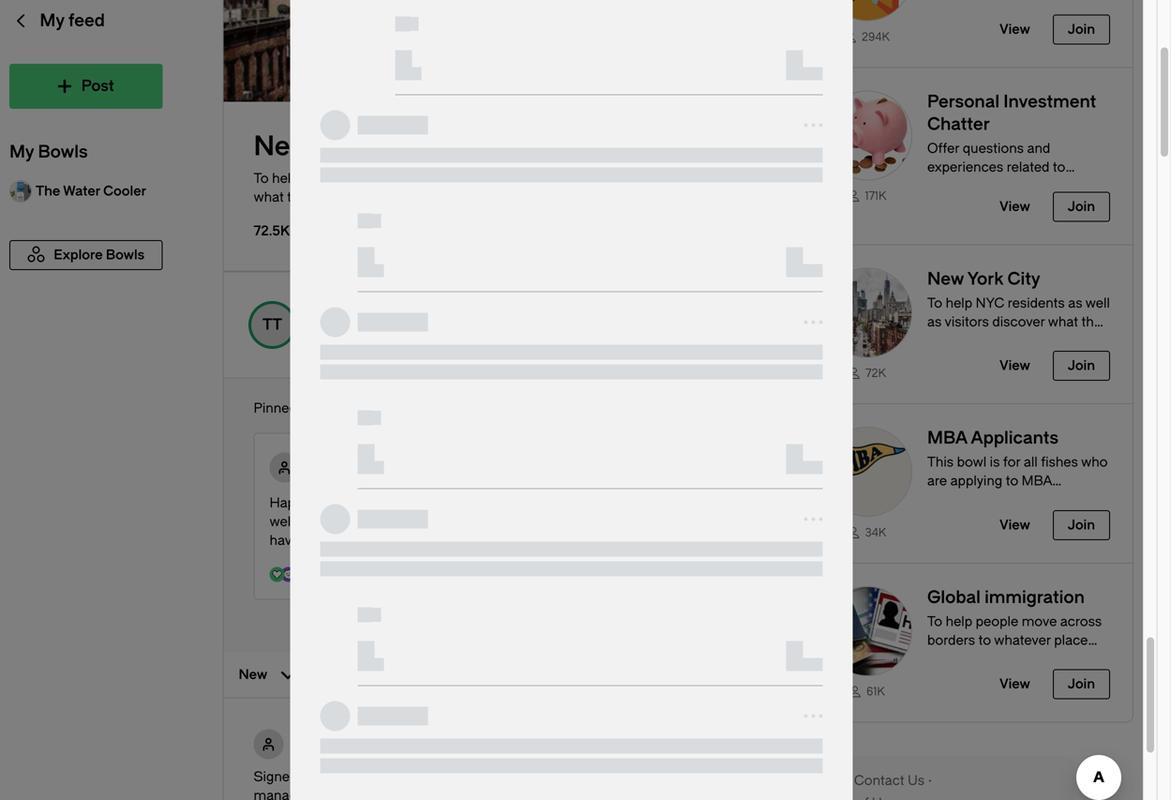 Task type: locate. For each thing, give the bounding box(es) containing it.
discover
[[505, 171, 558, 186]]

looking
[[519, 769, 565, 785]]

well
[[412, 171, 437, 186]]

city
[[444, 189, 466, 205]]

most down psa at the bottom of the page
[[411, 788, 444, 800]]

the down the recently…
[[388, 788, 408, 800]]

171k
[[865, 190, 887, 203]]

0 vertical spatial most
[[358, 189, 390, 205]]

1 horizontal spatial as
[[440, 171, 454, 186]]

members
[[293, 223, 354, 239]]

as up city
[[440, 171, 454, 186]]

most inside new york city to help nyc residents as well as visitors discover what the world's most popular city has to offer!
[[358, 189, 390, 205]]

…
[[633, 769, 643, 785]]

the inside new york city to help nyc residents as well as visitors discover what the world's most popular city has to offer!
[[287, 189, 307, 205]]

has
[[469, 189, 491, 205]]

0 horizontal spatial as
[[395, 171, 409, 186]]

management
[[254, 788, 338, 800], [567, 788, 651, 800]]

most down residents
[[358, 189, 390, 205]]

the
[[287, 189, 307, 205], [388, 788, 408, 800]]

0 vertical spatial the
[[287, 189, 307, 205]]

0 horizontal spatial most
[[358, 189, 390, 205]]

residents
[[334, 171, 391, 186]]

to
[[495, 189, 507, 205]]

as left well
[[395, 171, 409, 186]]

1 vertical spatial most
[[411, 788, 444, 800]]

us
[[908, 773, 925, 789]]

visitors
[[457, 171, 502, 186]]

what
[[254, 189, 284, 205]]

as
[[395, 171, 409, 186], [440, 171, 454, 186]]

signed a lease recently… psa for all of you looking at moving … solil management literally the most inefficient property management i've eve
[[254, 769, 706, 800]]

nyc
[[302, 171, 331, 186]]

toogle identity image
[[254, 729, 284, 759]]

posts
[[300, 401, 335, 416]]

1 horizontal spatial the
[[388, 788, 408, 800]]

contact
[[854, 773, 905, 789]]

0 horizontal spatial management
[[254, 788, 338, 800]]

help
[[272, 171, 299, 186]]

management down moving
[[567, 788, 651, 800]]

most
[[358, 189, 390, 205], [411, 788, 444, 800]]

294k
[[862, 30, 890, 43]]

294k link
[[823, 29, 913, 44]]

1 vertical spatial the
[[388, 788, 408, 800]]

2 as from the left
[[440, 171, 454, 186]]

signed
[[254, 769, 298, 785]]

the down help
[[287, 189, 307, 205]]

294k button
[[800, 0, 1133, 67]]

city
[[379, 131, 430, 162]]

/
[[847, 773, 851, 789]]

61k button
[[800, 564, 1133, 722]]

61k
[[867, 685, 885, 698]]

1 horizontal spatial most
[[411, 788, 444, 800]]

0 horizontal spatial the
[[287, 189, 307, 205]]

management down the a at the bottom of the page
[[254, 788, 338, 800]]

61k link
[[823, 684, 913, 699]]

72k button
[[800, 245, 1133, 403]]

help / contact us
[[814, 773, 925, 789]]

inefficient
[[447, 788, 509, 800]]

1 horizontal spatial management
[[567, 788, 651, 800]]

pinned
[[254, 401, 297, 416]]



Task type: describe. For each thing, give the bounding box(es) containing it.
72k link
[[823, 365, 913, 381]]

help
[[814, 773, 844, 789]]

pinned posts
[[254, 401, 335, 416]]

most inside signed a lease recently… psa for all of you looking at moving … solil management literally the most inefficient property management i've eve
[[411, 788, 444, 800]]

lease
[[312, 769, 345, 785]]

72.5k
[[254, 223, 290, 239]]

new
[[254, 131, 311, 162]]

1 as from the left
[[395, 171, 409, 186]]

the inside signed a lease recently… psa for all of you looking at moving … solil management literally the most inefficient property management i've eve
[[388, 788, 408, 800]]

a
[[301, 769, 309, 785]]

2 management from the left
[[567, 788, 651, 800]]

solil
[[646, 769, 674, 785]]

for
[[440, 769, 457, 785]]

you
[[493, 769, 516, 785]]

34k
[[866, 526, 887, 539]]

all
[[461, 769, 475, 785]]

171k button
[[800, 68, 1133, 244]]

help / contact us link
[[814, 772, 936, 790]]

34k link
[[823, 524, 913, 540]]

moving
[[584, 769, 630, 785]]

72.5k members
[[254, 223, 354, 239]]

16m
[[653, 736, 678, 752]]

to
[[254, 171, 269, 186]]

i've
[[655, 788, 676, 800]]

new york city to help nyc residents as well as visitors discover what the world's most popular city has to offer!
[[254, 131, 558, 205]]

of
[[478, 769, 490, 785]]

literally
[[341, 788, 385, 800]]

72k
[[866, 367, 887, 380]]

16m link
[[653, 735, 678, 754]]

1 management from the left
[[254, 788, 338, 800]]

offer!
[[510, 189, 544, 205]]

171k link
[[823, 188, 913, 204]]

at
[[568, 769, 580, 785]]

psa
[[410, 769, 437, 785]]

world's
[[310, 189, 355, 205]]

york
[[316, 131, 372, 162]]

property
[[512, 788, 564, 800]]

popular
[[393, 189, 441, 205]]

recently…
[[348, 769, 407, 785]]

34k button
[[800, 404, 1133, 563]]



Task type: vqa. For each thing, say whether or not it's contained in the screenshot.
the in the Signed a lease recently… PSA for all of you looking at moving … Solil management literally the most inefficient property management I've eve
yes



